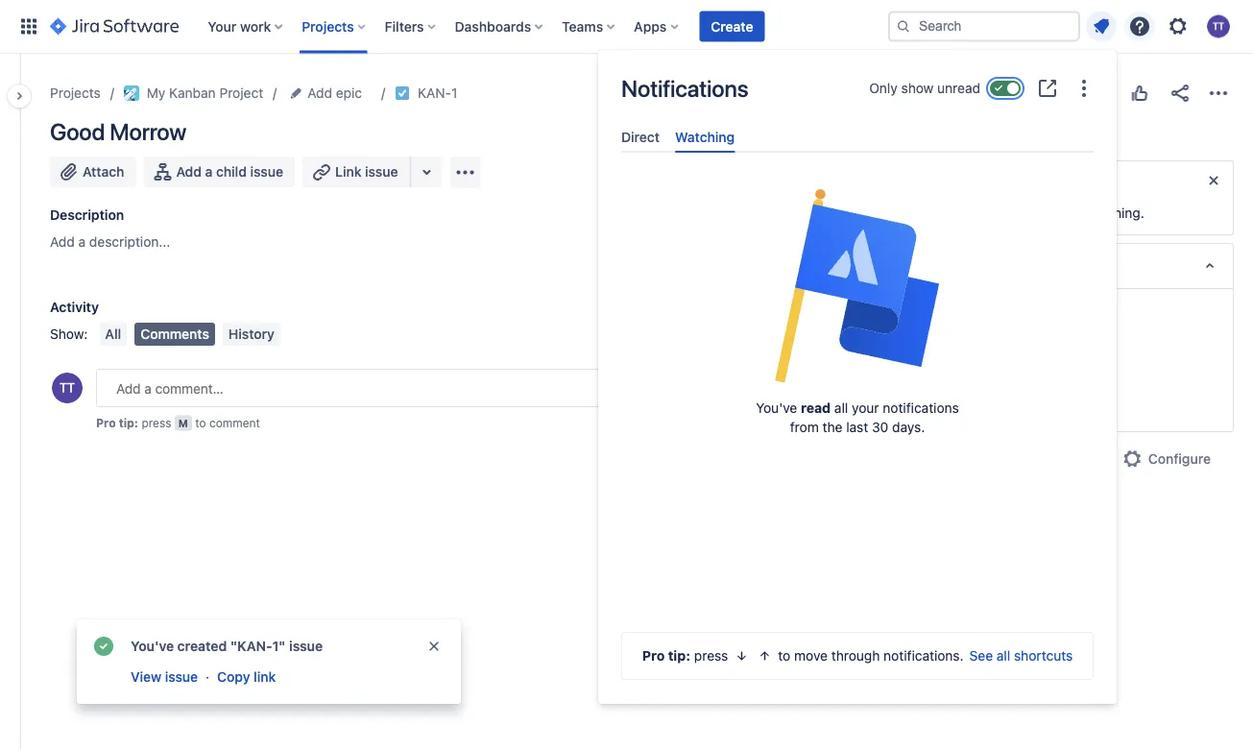 Task type: locate. For each thing, give the bounding box(es) containing it.
shortcuts
[[1014, 648, 1073, 664]]

all inside all your notifications from the last 30 days.
[[835, 400, 848, 416]]

kan-1
[[418, 85, 458, 101]]

pro
[[96, 416, 116, 429], [642, 648, 665, 664]]

"kan-
[[230, 638, 272, 654]]

to right next
[[956, 205, 969, 221]]

hide message image
[[1203, 169, 1226, 192]]

add for add a child issue
[[176, 164, 202, 180]]

add
[[308, 85, 332, 101], [176, 164, 202, 180], [50, 234, 75, 250]]

fields
[[878, 172, 914, 188]]

0 horizontal spatial all
[[835, 400, 848, 416]]

1 horizontal spatial a
[[205, 164, 213, 180]]

the right on
[[883, 205, 903, 221]]

1 horizontal spatial pro
[[642, 648, 665, 664]]

add down description
[[50, 234, 75, 250]]

projects
[[302, 18, 354, 34], [50, 85, 101, 101]]

link
[[254, 669, 276, 685]]

from
[[790, 419, 819, 435]]

banner containing your work
[[0, 0, 1254, 54]]

click
[[830, 205, 861, 221]]

dashboards button
[[449, 11, 551, 42]]

0 horizontal spatial projects
[[50, 85, 101, 101]]

1 vertical spatial press
[[694, 648, 728, 664]]

projects up add epic dropdown button
[[302, 18, 354, 34]]

2 horizontal spatial add
[[308, 85, 332, 101]]

kanban
[[169, 85, 216, 101]]

issue right the child
[[250, 164, 283, 180]]

project
[[219, 85, 263, 101]]

my kanban project link
[[124, 82, 263, 105]]

a left 'field'
[[972, 205, 980, 221]]

comments button
[[135, 323, 215, 346]]

tip: inside notifications dialog
[[668, 648, 691, 664]]

1 horizontal spatial press
[[694, 648, 728, 664]]

0 vertical spatial you've
[[756, 400, 798, 416]]

good morrow
[[50, 118, 187, 145]]

0 horizontal spatial pro
[[96, 416, 116, 429]]

1 horizontal spatial the
[[883, 205, 903, 221]]

add epic
[[308, 85, 362, 101]]

1 horizontal spatial tip:
[[668, 648, 691, 664]]

you've inside notifications dialog
[[756, 400, 798, 416]]

jira software image
[[50, 15, 179, 38], [50, 15, 179, 38]]

you've up view
[[131, 638, 174, 654]]

pinned fields
[[830, 172, 914, 188]]

done image
[[921, 126, 944, 149]]

you've up "from"
[[756, 400, 798, 416]]

my kanban project image
[[124, 85, 139, 101]]

press left arrow down image
[[694, 648, 728, 664]]

see all shortcuts
[[970, 648, 1073, 664]]

1 vertical spatial you've
[[131, 638, 174, 654]]

1 vertical spatial a
[[972, 205, 980, 221]]

view issue link
[[129, 666, 200, 689]]

add left the child
[[176, 164, 202, 180]]

add inside dropdown button
[[308, 85, 332, 101]]

notifications image
[[1090, 15, 1113, 38]]

apps
[[634, 18, 667, 34]]

2 vertical spatial a
[[78, 234, 86, 250]]

comment
[[209, 416, 260, 429]]

to
[[956, 205, 969, 221], [1047, 205, 1059, 221], [195, 416, 206, 429], [778, 648, 791, 664]]

view
[[131, 669, 161, 685]]

issue inside link issue button
[[365, 164, 398, 180]]

the
[[883, 205, 903, 221], [823, 419, 843, 435]]

1 vertical spatial tip:
[[668, 648, 691, 664]]

1 horizontal spatial you've
[[756, 400, 798, 416]]

see all shortcuts button
[[970, 646, 1073, 666]]

1 horizontal spatial projects
[[302, 18, 354, 34]]

pro for pro tip: press
[[642, 648, 665, 664]]

create
[[711, 18, 754, 34]]

issue
[[250, 164, 283, 180], [365, 164, 398, 180], [289, 638, 323, 654], [165, 669, 198, 685]]

to right arrow up icon
[[778, 648, 791, 664]]

press inside notifications dialog
[[694, 648, 728, 664]]

epic
[[336, 85, 362, 101]]

banner
[[0, 0, 1254, 54]]

issue right view
[[165, 669, 198, 685]]

1 vertical spatial the
[[823, 419, 843, 435]]

1 vertical spatial projects
[[50, 85, 101, 101]]

1 vertical spatial add
[[176, 164, 202, 180]]

0 horizontal spatial press
[[142, 416, 171, 429]]

projects for projects link
[[50, 85, 101, 101]]

1 vertical spatial pro
[[642, 648, 665, 664]]

0 vertical spatial pro
[[96, 416, 116, 429]]

press for pro tip: press m to comment
[[142, 416, 171, 429]]

all right the see
[[997, 648, 1011, 664]]

tab list
[[614, 121, 1102, 153]]

see
[[970, 648, 993, 664]]

add epic button
[[286, 82, 368, 105]]

add for add epic
[[308, 85, 332, 101]]

apps button
[[628, 11, 686, 42]]

filters
[[385, 18, 424, 34]]

view issue
[[131, 669, 198, 685]]

tab list inside notifications dialog
[[614, 121, 1102, 153]]

the inside all your notifications from the last 30 days.
[[823, 419, 843, 435]]

notifications
[[621, 75, 749, 102]]

0 vertical spatial projects
[[302, 18, 354, 34]]

1 vertical spatial all
[[997, 648, 1011, 664]]

projects inside "popup button"
[[302, 18, 354, 34]]

pro left arrow down image
[[642, 648, 665, 664]]

menu bar
[[95, 323, 284, 346]]

field
[[983, 205, 1010, 221]]

you've
[[756, 400, 798, 416], [131, 638, 174, 654]]

0 vertical spatial tip:
[[119, 416, 138, 429]]

0 horizontal spatial add
[[50, 234, 75, 250]]

attach button
[[50, 157, 136, 187]]

0 vertical spatial all
[[835, 400, 848, 416]]

a left the child
[[205, 164, 213, 180]]

days.
[[892, 419, 925, 435]]

comments
[[140, 326, 209, 342]]

a down description
[[78, 234, 86, 250]]

all
[[835, 400, 848, 416], [997, 648, 1011, 664]]

projects up good
[[50, 85, 101, 101]]

2 vertical spatial add
[[50, 234, 75, 250]]

tip: left arrow down image
[[668, 648, 691, 664]]

pro inside notifications dialog
[[642, 648, 665, 664]]

pro left m at the left
[[96, 416, 116, 429]]

tip:
[[119, 416, 138, 429], [668, 648, 691, 664]]

primary element
[[12, 0, 889, 53]]

details
[[830, 258, 875, 274]]

my kanban project
[[147, 85, 263, 101]]

pinned
[[830, 172, 875, 188]]

0 horizontal spatial tip:
[[119, 416, 138, 429]]

you've created "kan-1" issue
[[131, 638, 323, 654]]

1 horizontal spatial add
[[176, 164, 202, 180]]

tab list containing direct
[[614, 121, 1102, 153]]

0 vertical spatial press
[[142, 416, 171, 429]]

2 horizontal spatial a
[[972, 205, 980, 221]]

notifications dialog
[[598, 50, 1117, 704]]

reporter
[[830, 390, 879, 403]]

projects button
[[296, 11, 373, 42]]

morrow
[[110, 118, 187, 145]]

to right m at the left
[[195, 416, 206, 429]]

a for child
[[205, 164, 213, 180]]

pro tip: press m to comment
[[96, 416, 260, 429]]

tip: left m at the left
[[119, 416, 138, 429]]

press for pro tip: press
[[694, 648, 728, 664]]

press left m at the left
[[142, 416, 171, 429]]

attach
[[83, 164, 124, 180]]

link web pages and more image
[[415, 160, 439, 183]]

0 vertical spatial a
[[205, 164, 213, 180]]

create button
[[700, 11, 765, 42]]

the left the last
[[823, 419, 843, 435]]

all left your
[[835, 400, 848, 416]]

settings image
[[1167, 15, 1190, 38]]

label
[[1014, 205, 1043, 221]]

start
[[1063, 205, 1092, 221]]

next
[[926, 205, 953, 221]]

add left epic
[[308, 85, 332, 101]]

a inside add a child issue button
[[205, 164, 213, 180]]

issue inside add a child issue button
[[250, 164, 283, 180]]

add inside button
[[176, 164, 202, 180]]

activity
[[50, 299, 99, 315]]

history
[[229, 326, 275, 342]]

0 vertical spatial add
[[308, 85, 332, 101]]

0 horizontal spatial the
[[823, 419, 843, 435]]

teams button
[[556, 11, 623, 42]]

a
[[205, 164, 213, 180], [972, 205, 980, 221], [78, 234, 86, 250]]

0 horizontal spatial a
[[78, 234, 86, 250]]

teams
[[562, 18, 603, 34]]

0 horizontal spatial you've
[[131, 638, 174, 654]]

issue right link
[[365, 164, 398, 180]]

1 horizontal spatial all
[[997, 648, 1011, 664]]

your profile and settings image
[[1207, 15, 1231, 38]]

notifications
[[883, 400, 959, 416]]



Task type: vqa. For each thing, say whether or not it's contained in the screenshot.
team
no



Task type: describe. For each thing, give the bounding box(es) containing it.
add app image
[[454, 161, 477, 184]]

dismiss image
[[426, 639, 442, 654]]

only show unread
[[870, 80, 981, 96]]

your
[[208, 18, 237, 34]]

click on the
[[830, 205, 907, 221]]

more image
[[1073, 77, 1096, 100]]

configure
[[1149, 451, 1211, 467]]

direct
[[621, 129, 660, 145]]

Search field
[[889, 11, 1081, 42]]

0 vertical spatial the
[[883, 205, 903, 221]]

share image
[[1169, 82, 1192, 105]]

add a child issue
[[176, 164, 283, 180]]

all inside button
[[997, 648, 1011, 664]]

Add a comment… field
[[96, 369, 762, 407]]

to move through notifications.
[[778, 648, 964, 664]]

good
[[50, 118, 105, 145]]

work
[[240, 18, 271, 34]]

move
[[794, 648, 828, 664]]

you've for you've read
[[756, 400, 798, 416]]

tip: for pro tip: press
[[668, 648, 691, 664]]

last
[[846, 419, 869, 435]]

add a child issue button
[[144, 157, 295, 187]]

to inside notifications dialog
[[778, 648, 791, 664]]

actions image
[[1207, 82, 1231, 105]]

history button
[[223, 323, 280, 346]]

menu bar containing all
[[95, 323, 284, 346]]

help image
[[1129, 15, 1152, 38]]

description
[[50, 207, 124, 223]]

issue right 1" at the left bottom
[[289, 638, 323, 654]]

configure link
[[1110, 444, 1223, 475]]

done
[[944, 129, 976, 145]]

on
[[864, 205, 880, 221]]

m
[[178, 417, 188, 429]]

kan-1 link
[[418, 82, 458, 105]]

task image
[[395, 85, 410, 101]]

pro for pro tip: press m to comment
[[96, 416, 116, 429]]

dashboards
[[455, 18, 531, 34]]

arrow down image
[[734, 648, 750, 664]]

show
[[902, 80, 934, 96]]

tip: for pro tip: press m to comment
[[119, 416, 138, 429]]

description...
[[89, 234, 170, 250]]

your
[[852, 400, 879, 416]]

copy
[[217, 669, 250, 685]]

assignee
[[830, 305, 881, 319]]

filters button
[[379, 11, 443, 42]]

a for description...
[[78, 234, 86, 250]]

issue inside view issue link
[[165, 669, 198, 685]]

link issue button
[[303, 157, 412, 187]]

my
[[147, 85, 166, 101]]

you've read
[[756, 400, 831, 416]]

your work
[[208, 18, 271, 34]]

profile image of terry turtle image
[[52, 373, 83, 403]]

unread
[[938, 80, 981, 96]]

add for add a description...
[[50, 234, 75, 250]]

30
[[872, 419, 889, 435]]

details element
[[818, 243, 1234, 289]]

link issue
[[335, 164, 398, 180]]

projects for projects "popup button"
[[302, 18, 354, 34]]

search image
[[896, 19, 912, 34]]

link
[[335, 164, 362, 180]]

appswitcher icon image
[[17, 15, 40, 38]]

1
[[452, 85, 458, 101]]

all your notifications from the last 30 days.
[[790, 400, 959, 435]]

success image
[[92, 635, 115, 658]]

open notifications in a new tab image
[[1036, 77, 1060, 100]]

arrow up image
[[757, 648, 773, 664]]

watching
[[675, 129, 735, 145]]

sidebar navigation image
[[0, 77, 42, 115]]

to left start
[[1047, 205, 1059, 221]]

pinning.
[[1095, 205, 1145, 221]]

vote options: no one has voted for this issue yet. image
[[1129, 82, 1152, 105]]

copy link to issue image
[[454, 85, 469, 100]]

kan-
[[418, 85, 452, 101]]

pro tip: press
[[642, 648, 728, 664]]

show:
[[50, 326, 88, 342]]

projects link
[[50, 82, 101, 105]]

read
[[801, 400, 831, 416]]

1"
[[272, 638, 286, 654]]

labels
[[830, 348, 867, 361]]

copy link button
[[215, 666, 278, 689]]

all
[[105, 326, 121, 342]]

notifications.
[[884, 648, 964, 664]]

next to a field label to start pinning.
[[922, 205, 1145, 221]]

watching tab panel
[[614, 153, 1102, 170]]

created
[[177, 638, 227, 654]]

copy link
[[217, 669, 276, 685]]

you've for you've created "kan-1" issue
[[131, 638, 174, 654]]

all button
[[99, 323, 127, 346]]

only
[[870, 80, 898, 96]]

child
[[216, 164, 247, 180]]

add a description...
[[50, 234, 170, 250]]



